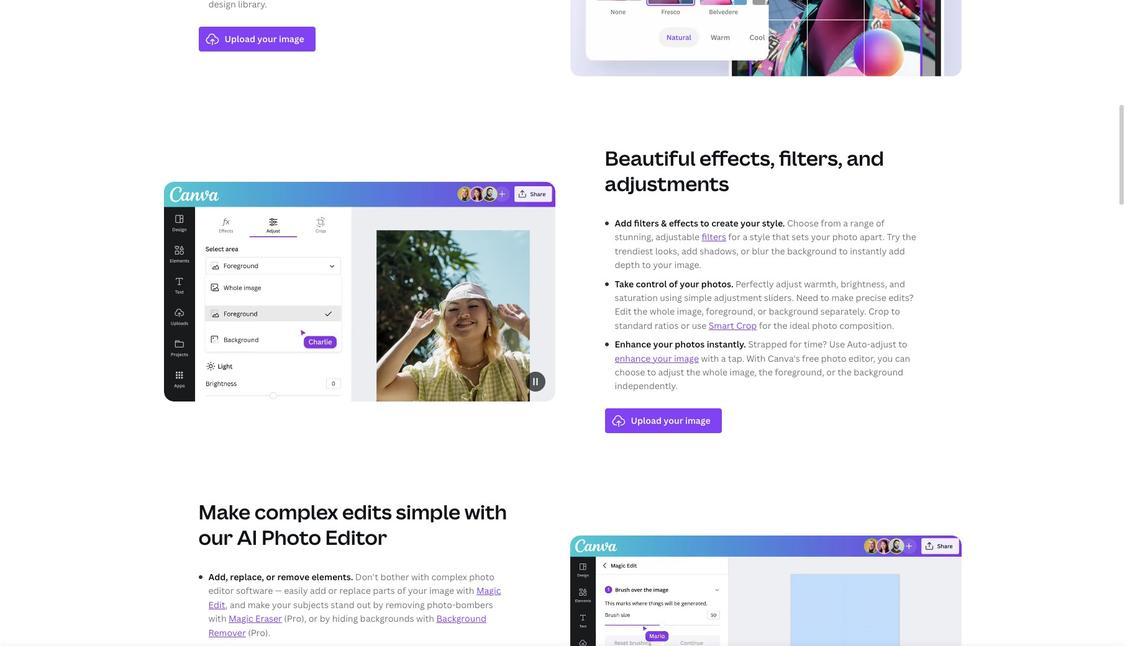 Task type: locate. For each thing, give the bounding box(es) containing it.
2 vertical spatial for
[[790, 339, 802, 351]]

effects,
[[700, 145, 775, 171]]

image.
[[675, 259, 702, 271]]

the down 'editor,'
[[838, 367, 852, 378]]

the
[[903, 231, 917, 243], [771, 245, 785, 257], [634, 306, 648, 318], [774, 320, 788, 332], [687, 367, 701, 378], [759, 367, 773, 378], [838, 367, 852, 378]]

a left style in the right top of the page
[[743, 231, 748, 243]]

1 horizontal spatial a
[[743, 231, 748, 243]]

, and make your subjects stand out by removing photo-bombers with
[[209, 600, 493, 625]]

1 horizontal spatial add
[[682, 245, 698, 257]]

0 vertical spatial edit
[[615, 306, 632, 318]]

ai
[[237, 525, 258, 552]]

1 vertical spatial adjust
[[871, 339, 897, 351]]

edit
[[615, 306, 632, 318], [209, 600, 225, 611]]

enhance
[[615, 353, 651, 365]]

photo
[[833, 231, 858, 243], [812, 320, 838, 332], [821, 353, 847, 365], [469, 572, 495, 584]]

1 horizontal spatial by
[[373, 600, 384, 611]]

0 vertical spatial image,
[[677, 306, 704, 318]]

choose
[[615, 367, 645, 378]]

filters up shadows,
[[702, 231, 726, 243]]

free
[[802, 353, 819, 365]]

1 vertical spatial make
[[248, 600, 270, 611]]

1 horizontal spatial filters
[[702, 231, 726, 243]]

2 vertical spatial and
[[230, 600, 246, 611]]

0 vertical spatial by
[[373, 600, 384, 611]]

background up ideal
[[769, 306, 819, 318]]

1 horizontal spatial image
[[674, 353, 699, 365]]

to up 'filters' link
[[701, 218, 710, 229]]

a for choose from a range of stunning, adjustable
[[743, 231, 748, 243]]

0 vertical spatial crop
[[869, 306, 889, 318]]

a
[[844, 218, 848, 229], [743, 231, 748, 243], [721, 353, 726, 365]]

ideal
[[790, 320, 810, 332]]

1 horizontal spatial image,
[[730, 367, 757, 378]]

of up removing
[[397, 586, 406, 597]]

the right try
[[903, 231, 917, 243]]

0 vertical spatial and
[[847, 145, 884, 171]]

2 vertical spatial a
[[721, 353, 726, 365]]

to down enhance your image link
[[647, 367, 656, 378]]

smart crop link
[[709, 320, 757, 332]]

1 horizontal spatial foreground,
[[775, 367, 825, 378]]

magic up remover
[[229, 614, 253, 625]]

background inside for a style that sets your photo apart. try the trendiest looks, add shadows, or blur the background to instantly add depth to your image.
[[787, 245, 837, 257]]

or left use
[[681, 320, 690, 332]]

magic for magic edit
[[477, 586, 501, 597]]

whole up ratios
[[650, 306, 675, 318]]

crop down precise
[[869, 306, 889, 318]]

1 vertical spatial edit
[[209, 600, 225, 611]]

foreground, down free
[[775, 367, 825, 378]]

1 horizontal spatial of
[[669, 278, 678, 290]]

and
[[847, 145, 884, 171], [890, 278, 906, 290], [230, 600, 246, 611]]

image, down tap.
[[730, 367, 757, 378]]

add up subjects
[[310, 586, 326, 597]]

photo up the time?
[[812, 320, 838, 332]]

warmth,
[[804, 278, 839, 290]]

2 horizontal spatial add
[[889, 245, 905, 257]]

of up apart.
[[876, 218, 885, 229]]

for up strapped
[[759, 320, 772, 332]]

elements.
[[312, 572, 353, 584]]

0 horizontal spatial edit
[[209, 600, 225, 611]]

a left tap.
[[721, 353, 726, 365]]

a inside the choose from a range of stunning, adjustable
[[844, 218, 848, 229]]

magic edit link
[[209, 586, 501, 611]]

for down create
[[729, 231, 741, 243]]

saturation
[[615, 292, 658, 304]]

your inside strapped for time? use auto-adjust to enhance your image
[[653, 353, 672, 365]]

style.
[[762, 218, 785, 229]]

adjust down enhance your image link
[[658, 367, 685, 378]]

by down subjects
[[320, 614, 330, 625]]

subjects
[[293, 600, 329, 611]]

magic eraser link
[[229, 614, 282, 625]]

0 vertical spatial magic
[[477, 586, 501, 597]]

with inside with a tap. with canva's free photo editor, you can choose to adjust the whole image, the foreground, or the background independently.
[[701, 353, 719, 365]]

edit down the editor
[[209, 600, 225, 611]]

background down sets
[[787, 245, 837, 257]]

0 vertical spatial a
[[844, 218, 848, 229]]

or down subjects
[[309, 614, 318, 625]]

0 vertical spatial of
[[876, 218, 885, 229]]

the inside the perfectly adjust warmth, brightness, and saturation using simple adjustment sliders. need to make precise edits? edit the whole image, foreground, or background separately. crop to standard ratios or use
[[634, 306, 648, 318]]

photo down the from
[[833, 231, 858, 243]]

adjust up you
[[871, 339, 897, 351]]

need
[[796, 292, 819, 304]]

2 vertical spatial adjust
[[658, 367, 685, 378]]

add,
[[209, 572, 228, 584]]

beautiful effects, filters, and adjustments
[[605, 145, 884, 197]]

1 vertical spatial foreground,
[[775, 367, 825, 378]]

0 horizontal spatial image,
[[677, 306, 704, 318]]

1 vertical spatial for
[[759, 320, 772, 332]]

with a tap. with canva's free photo editor, you can choose to adjust the whole image, the foreground, or the background independently.
[[615, 353, 911, 392]]

add
[[682, 245, 698, 257], [889, 245, 905, 257], [310, 586, 326, 597]]

your down the from
[[811, 231, 831, 243]]

and up edits? on the top of the page
[[890, 278, 906, 290]]

1 vertical spatial complex
[[432, 572, 467, 584]]

1 horizontal spatial adjust
[[776, 278, 802, 290]]

add filters & effects to create your style.
[[615, 218, 785, 229]]

or left blur at top right
[[741, 245, 750, 257]]

use
[[692, 320, 707, 332]]

whole
[[650, 306, 675, 318], [703, 367, 728, 378]]

simple right edits
[[396, 499, 461, 526]]

magic
[[477, 586, 501, 597], [229, 614, 253, 625]]

1 vertical spatial a
[[743, 231, 748, 243]]

background remover
[[209, 614, 487, 639]]

1 horizontal spatial and
[[847, 145, 884, 171]]

2 vertical spatial of
[[397, 586, 406, 597]]

add up image.
[[682, 245, 698, 257]]

filters left "&" in the right of the page
[[634, 218, 659, 229]]

1 vertical spatial of
[[669, 278, 678, 290]]

image up photo-
[[429, 586, 454, 597]]

tap.
[[728, 353, 745, 365]]

0 vertical spatial whole
[[650, 306, 675, 318]]

editor,
[[849, 353, 876, 365]]

crop
[[869, 306, 889, 318], [737, 320, 757, 332]]

perfectly
[[736, 278, 774, 290]]

1 horizontal spatial for
[[759, 320, 772, 332]]

add, replace, or remove elements.
[[209, 572, 353, 584]]

adjust inside with a tap. with canva's free photo editor, you can choose to adjust the whole image, the foreground, or the background independently.
[[658, 367, 685, 378]]

by
[[373, 600, 384, 611], [320, 614, 330, 625]]

1 horizontal spatial whole
[[703, 367, 728, 378]]

add down try
[[889, 245, 905, 257]]

adjustment
[[714, 292, 762, 304]]

to up the can
[[899, 339, 908, 351]]

precise
[[856, 292, 887, 304]]

foreground, up smart crop link
[[706, 306, 756, 318]]

enhance your image link
[[615, 353, 699, 365]]

to inside with a tap. with canva's free photo editor, you can choose to adjust the whole image, the foreground, or the background independently.
[[647, 367, 656, 378]]

photo down use
[[821, 353, 847, 365]]

the down that
[[771, 245, 785, 257]]

adjust up sliders.
[[776, 278, 802, 290]]

0 vertical spatial foreground,
[[706, 306, 756, 318]]

or inside for a style that sets your photo apart. try the trendiest looks, add shadows, or blur the background to instantly add depth to your image.
[[741, 245, 750, 257]]

filters link
[[702, 231, 726, 243]]

can
[[895, 353, 911, 365]]

editor
[[209, 586, 234, 597]]

1 vertical spatial background
[[769, 306, 819, 318]]

0 horizontal spatial a
[[721, 353, 726, 365]]

0 horizontal spatial image
[[429, 586, 454, 597]]

0 horizontal spatial adjust
[[658, 367, 685, 378]]

1 horizontal spatial make
[[832, 292, 854, 304]]

0 vertical spatial filters
[[634, 218, 659, 229]]

0 vertical spatial for
[[729, 231, 741, 243]]

of inside don't bother with complex photo editor software — easily add or replace parts of your image with
[[397, 586, 406, 597]]

0 horizontal spatial of
[[397, 586, 406, 597]]

simple down photos.
[[684, 292, 712, 304]]

apart.
[[860, 231, 885, 243]]

0 horizontal spatial foreground,
[[706, 306, 756, 318]]

for inside for a style that sets your photo apart. try the trendiest looks, add shadows, or blur the background to instantly add depth to your image.
[[729, 231, 741, 243]]

magic inside magic edit
[[477, 586, 501, 597]]

1 horizontal spatial complex
[[432, 572, 467, 584]]

0 vertical spatial background
[[787, 245, 837, 257]]

background
[[437, 614, 487, 625]]

foreground, inside with a tap. with canva's free photo editor, you can choose to adjust the whole image, the foreground, or the background independently.
[[775, 367, 825, 378]]

remove
[[277, 572, 310, 584]]

whole down instantly.
[[703, 367, 728, 378]]

or down use
[[827, 367, 836, 378]]

with inside make complex edits simple with our ai photo editor
[[465, 499, 507, 526]]

or inside don't bother with complex photo editor software — easily add or replace parts of your image with
[[328, 586, 337, 597]]

a inside with a tap. with canva's free photo editor, you can choose to adjust the whole image, the foreground, or the background independently.
[[721, 353, 726, 365]]

filters
[[634, 218, 659, 229], [702, 231, 726, 243]]

smart
[[709, 320, 734, 332]]

make complex edits simple with our ai photo editor
[[199, 499, 507, 552]]

2 horizontal spatial adjust
[[871, 339, 897, 351]]

edit up the standard
[[615, 306, 632, 318]]

1 vertical spatial and
[[890, 278, 906, 290]]

(pro),
[[284, 614, 307, 625]]

your down —
[[272, 600, 291, 611]]

whole inside with a tap. with canva's free photo editor, you can choose to adjust the whole image, the foreground, or the background independently.
[[703, 367, 728, 378]]

or
[[741, 245, 750, 257], [758, 306, 767, 318], [681, 320, 690, 332], [827, 367, 836, 378], [266, 572, 275, 584], [328, 586, 337, 597], [309, 614, 318, 625]]

perfectly adjust warmth, brightness, and saturation using simple adjustment sliders. need to make precise edits? edit the whole image, foreground, or background separately. crop to standard ratios or use
[[615, 278, 914, 332]]

that
[[773, 231, 790, 243]]

image down 'photos'
[[674, 353, 699, 365]]

background
[[787, 245, 837, 257], [769, 306, 819, 318], [854, 367, 904, 378]]

add
[[615, 218, 632, 229]]

canva's
[[768, 353, 800, 365]]

image inside strapped for time? use auto-adjust to enhance your image
[[674, 353, 699, 365]]

make up separately.
[[832, 292, 854, 304]]

crop right smart
[[737, 320, 757, 332]]

2 horizontal spatial for
[[790, 339, 802, 351]]

1 horizontal spatial magic
[[477, 586, 501, 597]]

for inside strapped for time? use auto-adjust to enhance your image
[[790, 339, 802, 351]]

the down 'saturation'
[[634, 306, 648, 318]]

or up —
[[266, 572, 275, 584]]

0 horizontal spatial add
[[310, 586, 326, 597]]

by right the out
[[373, 600, 384, 611]]

photo up the bombers
[[469, 572, 495, 584]]

your down enhance your photos instantly. on the right bottom of the page
[[653, 353, 672, 365]]

0 horizontal spatial complex
[[255, 499, 338, 526]]

the left ideal
[[774, 320, 788, 332]]

and right "filters," on the top of the page
[[847, 145, 884, 171]]

0 horizontal spatial make
[[248, 600, 270, 611]]

make inside the perfectly adjust warmth, brightness, and saturation using simple adjustment sliders. need to make precise edits? edit the whole image, foreground, or background separately. crop to standard ratios or use
[[832, 292, 854, 304]]

0 vertical spatial image
[[674, 353, 699, 365]]

0 vertical spatial simple
[[684, 292, 712, 304]]

complex inside don't bother with complex photo editor software — easily add or replace parts of your image with
[[432, 572, 467, 584]]

2 vertical spatial background
[[854, 367, 904, 378]]

1 horizontal spatial simple
[[684, 292, 712, 304]]

1 vertical spatial simple
[[396, 499, 461, 526]]

make
[[832, 292, 854, 304], [248, 600, 270, 611]]

separately.
[[821, 306, 867, 318]]

using
[[660, 292, 682, 304]]

you
[[878, 353, 893, 365]]

adjust
[[776, 278, 802, 290], [871, 339, 897, 351], [658, 367, 685, 378]]

image, up use
[[677, 306, 704, 318]]

background down you
[[854, 367, 904, 378]]

2 horizontal spatial and
[[890, 278, 906, 290]]

the down 'photos'
[[687, 367, 701, 378]]

your up removing
[[408, 586, 427, 597]]

1 vertical spatial magic
[[229, 614, 253, 625]]

for up 'canva's'
[[790, 339, 802, 351]]

your up style in the right top of the page
[[741, 218, 760, 229]]

a inside for a style that sets your photo apart. try the trendiest looks, add shadows, or blur the background to instantly add depth to your image.
[[743, 231, 748, 243]]

or down sliders.
[[758, 306, 767, 318]]

magic up the bombers
[[477, 586, 501, 597]]

by inside ", and make your subjects stand out by removing photo-bombers with"
[[373, 600, 384, 611]]

2 horizontal spatial of
[[876, 218, 885, 229]]

0 horizontal spatial for
[[729, 231, 741, 243]]

whole inside the perfectly adjust warmth, brightness, and saturation using simple adjustment sliders. need to make precise edits? edit the whole image, foreground, or background separately. crop to standard ratios or use
[[650, 306, 675, 318]]

auto-
[[847, 339, 871, 351]]

magic eraser (pro), or by hiding backgrounds with
[[229, 614, 437, 625]]

0 vertical spatial complex
[[255, 499, 338, 526]]

0 vertical spatial adjust
[[776, 278, 802, 290]]

1 horizontal spatial edit
[[615, 306, 632, 318]]

0 horizontal spatial simple
[[396, 499, 461, 526]]

0 horizontal spatial magic
[[229, 614, 253, 625]]

0 horizontal spatial and
[[230, 600, 246, 611]]

1 horizontal spatial crop
[[869, 306, 889, 318]]

1 vertical spatial image,
[[730, 367, 757, 378]]

photos.
[[702, 278, 734, 290]]

0 horizontal spatial whole
[[650, 306, 675, 318]]

brightness,
[[841, 278, 888, 290]]

or down the elements.
[[328, 586, 337, 597]]

—
[[275, 586, 282, 597]]

1 vertical spatial image
[[429, 586, 454, 597]]

1 vertical spatial whole
[[703, 367, 728, 378]]

1 vertical spatial crop
[[737, 320, 757, 332]]

0 vertical spatial make
[[832, 292, 854, 304]]

your
[[741, 218, 760, 229], [811, 231, 831, 243], [653, 259, 673, 271], [680, 278, 700, 290], [654, 339, 673, 351], [653, 353, 672, 365], [408, 586, 427, 597], [272, 600, 291, 611]]

2 horizontal spatial a
[[844, 218, 848, 229]]

and right ","
[[230, 600, 246, 611]]

of up using on the top of the page
[[669, 278, 678, 290]]

for
[[729, 231, 741, 243], [759, 320, 772, 332], [790, 339, 802, 351]]

0 horizontal spatial by
[[320, 614, 330, 625]]

(pro).
[[246, 627, 270, 639]]

removing
[[386, 600, 425, 611]]

make up magic eraser link
[[248, 600, 270, 611]]

a right the from
[[844, 218, 848, 229]]



Task type: describe. For each thing, give the bounding box(es) containing it.
and inside beautiful effects, filters, and adjustments
[[847, 145, 884, 171]]

use
[[830, 339, 845, 351]]

sets
[[792, 231, 809, 243]]

your up enhance your image link
[[654, 339, 673, 351]]

edit inside magic edit
[[209, 600, 225, 611]]

image, inside with a tap. with canva's free photo editor, you can choose to adjust the whole image, the foreground, or the background independently.
[[730, 367, 757, 378]]

simple inside make complex edits simple with our ai photo editor
[[396, 499, 461, 526]]

background inside with a tap. with canva's free photo editor, you can choose to adjust the whole image, the foreground, or the background independently.
[[854, 367, 904, 378]]

for a style that sets your photo apart. try the trendiest looks, add shadows, or blur the background to instantly add depth to your image.
[[615, 231, 917, 271]]

don't bother with complex photo editor software — easily add or replace parts of your image with
[[209, 572, 495, 597]]

out
[[357, 600, 371, 611]]

image, inside the perfectly adjust warmth, brightness, and saturation using simple adjustment sliders. need to make precise edits? edit the whole image, foreground, or background separately. crop to standard ratios or use
[[677, 306, 704, 318]]

adjust inside strapped for time? use auto-adjust to enhance your image
[[871, 339, 897, 351]]

foreground, inside the perfectly adjust warmth, brightness, and saturation using simple adjustment sliders. need to make precise edits? edit the whole image, foreground, or background separately. crop to standard ratios or use
[[706, 306, 756, 318]]

backgrounds
[[360, 614, 414, 625]]

photo inside don't bother with complex photo editor software — easily add or replace parts of your image with
[[469, 572, 495, 584]]

the down with
[[759, 367, 773, 378]]

create
[[712, 218, 739, 229]]

enhance your photos instantly.
[[615, 339, 746, 351]]

with
[[747, 353, 766, 365]]

your down image.
[[680, 278, 700, 290]]

control
[[636, 278, 667, 290]]

from
[[821, 218, 842, 229]]

bother
[[381, 572, 409, 584]]

to down warmth,
[[821, 292, 830, 304]]

enhance
[[615, 339, 652, 351]]

bombers
[[456, 600, 493, 611]]

1 vertical spatial filters
[[702, 231, 726, 243]]

a for strapped for time? use auto-adjust to
[[721, 353, 726, 365]]

take
[[615, 278, 634, 290]]

&
[[661, 218, 667, 229]]

take control of your photos.
[[615, 278, 734, 290]]

time?
[[804, 339, 827, 351]]

effects
[[669, 218, 699, 229]]

to down trendiest
[[642, 259, 651, 271]]

replace
[[340, 586, 371, 597]]

beautiful
[[605, 145, 696, 171]]

stand
[[331, 600, 355, 611]]

simple inside the perfectly adjust warmth, brightness, and saturation using simple adjustment sliders. need to make precise edits? edit the whole image, foreground, or background separately. crop to standard ratios or use
[[684, 292, 712, 304]]

crop inside the perfectly adjust warmth, brightness, and saturation using simple adjustment sliders. need to make precise edits? edit the whole image, foreground, or background separately. crop to standard ratios or use
[[869, 306, 889, 318]]

photos
[[675, 339, 705, 351]]

our
[[199, 525, 233, 552]]

image inside don't bother with complex photo editor software — easily add or replace parts of your image with
[[429, 586, 454, 597]]

depth
[[615, 259, 640, 271]]

hiding
[[332, 614, 358, 625]]

or inside with a tap. with canva's free photo editor, you can choose to adjust the whole image, the foreground, or the background independently.
[[827, 367, 836, 378]]

your down looks,
[[653, 259, 673, 271]]

edits?
[[889, 292, 914, 304]]

your inside don't bother with complex photo editor software — easily add or replace parts of your image with
[[408, 586, 427, 597]]

choose from a range of stunning, adjustable
[[615, 218, 885, 243]]

sliders.
[[764, 292, 794, 304]]

instantly.
[[707, 339, 746, 351]]

instantly
[[850, 245, 887, 257]]

background inside the perfectly adjust warmth, brightness, and saturation using simple adjustment sliders. need to make precise edits? edit the whole image, foreground, or background separately. crop to standard ratios or use
[[769, 306, 819, 318]]

photo inside with a tap. with canva's free photo editor, you can choose to adjust the whole image, the foreground, or the background independently.
[[821, 353, 847, 365]]

photo
[[262, 525, 321, 552]]

stunning,
[[615, 231, 654, 243]]

make inside ", and make your subjects stand out by removing photo-bombers with"
[[248, 600, 270, 611]]

and inside ", and make your subjects stand out by removing photo-bombers with"
[[230, 600, 246, 611]]

adjustments
[[605, 171, 729, 197]]

with inside ", and make your subjects stand out by removing photo-bombers with"
[[209, 614, 227, 625]]

adjust inside the perfectly adjust warmth, brightness, and saturation using simple adjustment sliders. need to make precise edits? edit the whole image, foreground, or background separately. crop to standard ratios or use
[[776, 278, 802, 290]]

of inside the choose from a range of stunning, adjustable
[[876, 218, 885, 229]]

edit inside the perfectly adjust warmth, brightness, and saturation using simple adjustment sliders. need to make precise edits? edit the whole image, foreground, or background separately. crop to standard ratios or use
[[615, 306, 632, 318]]

adjustable
[[656, 231, 700, 243]]

your inside ", and make your subjects stand out by removing photo-bombers with"
[[272, 600, 291, 611]]

to down edits? on the top of the page
[[892, 306, 900, 318]]

composition.
[[840, 320, 895, 332]]

add inside don't bother with complex photo editor software — easily add or replace parts of your image with
[[310, 586, 326, 597]]

remover
[[209, 627, 246, 639]]

to left instantly
[[839, 245, 848, 257]]

replace,
[[230, 572, 264, 584]]

1 vertical spatial by
[[320, 614, 330, 625]]

standard
[[615, 320, 653, 332]]

magic for magic eraser (pro), or by hiding backgrounds with
[[229, 614, 253, 625]]

photo inside for a style that sets your photo apart. try the trendiest looks, add shadows, or blur the background to instantly add depth to your image.
[[833, 231, 858, 243]]

software
[[236, 586, 273, 597]]

parts
[[373, 586, 395, 597]]

ratios
[[655, 320, 679, 332]]

filters,
[[779, 145, 843, 171]]

trendiest
[[615, 245, 653, 257]]

photo-
[[427, 600, 456, 611]]

0 horizontal spatial filters
[[634, 218, 659, 229]]

looks,
[[655, 245, 680, 257]]

make
[[199, 499, 251, 526]]

smart crop for the ideal photo composition.
[[709, 320, 895, 332]]

easily
[[284, 586, 308, 597]]

eraser
[[255, 614, 282, 625]]

to inside strapped for time? use auto-adjust to enhance your image
[[899, 339, 908, 351]]

choose
[[787, 218, 819, 229]]

0 horizontal spatial crop
[[737, 320, 757, 332]]

complex inside make complex edits simple with our ai photo editor
[[255, 499, 338, 526]]

blur
[[752, 245, 769, 257]]

style
[[750, 231, 770, 243]]

don't
[[355, 572, 379, 584]]

independently.
[[615, 381, 678, 392]]

try
[[887, 231, 901, 243]]

strapped
[[748, 339, 788, 351]]

and inside the perfectly adjust warmth, brightness, and saturation using simple adjustment sliders. need to make precise edits? edit the whole image, foreground, or background separately. crop to standard ratios or use
[[890, 278, 906, 290]]



Task type: vqa. For each thing, say whether or not it's contained in the screenshot.
choose from a range of stunning, adjustable
yes



